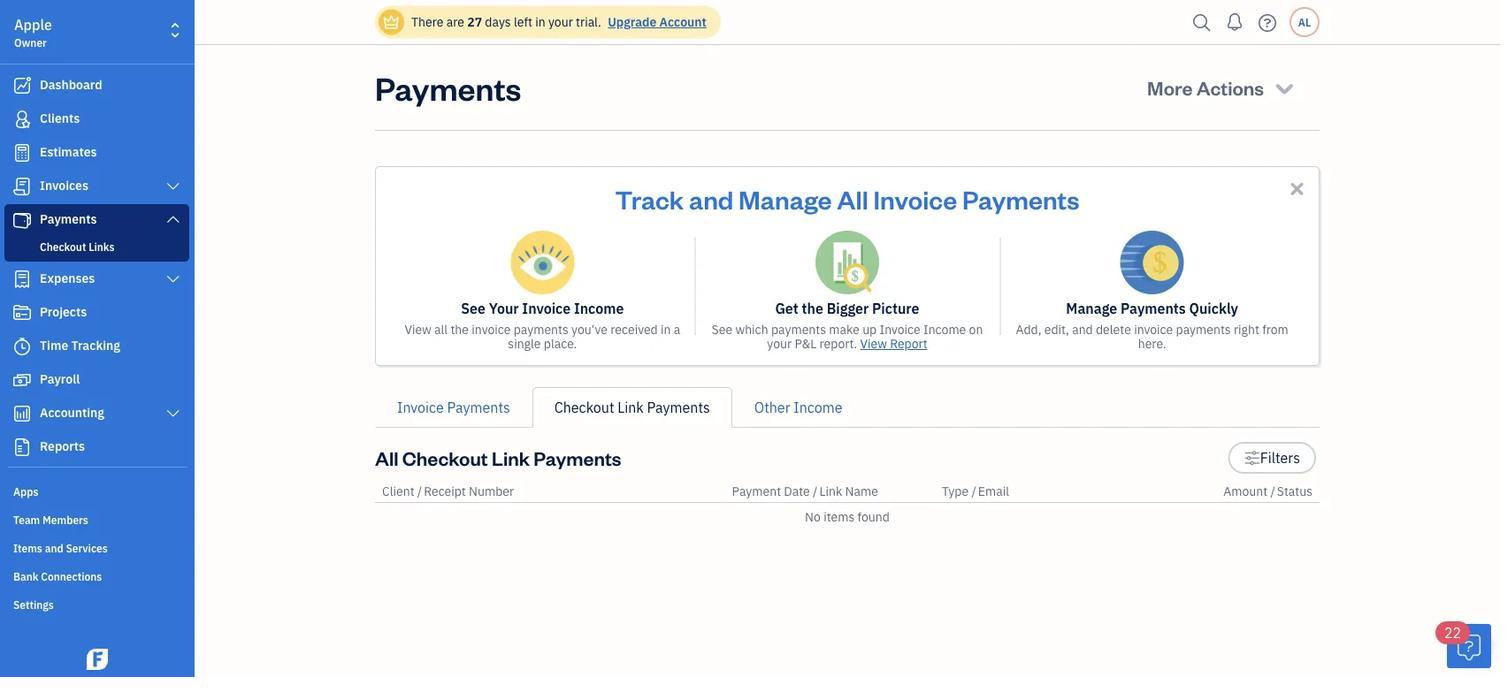 Task type: describe. For each thing, give the bounding box(es) containing it.
manage inside manage payments quickly add, edit, and delete invoice payments right from here.
[[1067, 300, 1118, 318]]

other income link
[[732, 388, 865, 428]]

manage payments quickly image
[[1121, 231, 1184, 295]]

and inside manage payments quickly add, edit, and delete invoice payments right from here.
[[1073, 322, 1093, 338]]

/ for amount
[[1271, 484, 1276, 500]]

get the bigger picture image
[[816, 231, 880, 295]]

no items found
[[805, 509, 890, 526]]

more
[[1148, 75, 1193, 100]]

filters button
[[1228, 442, 1317, 474]]

checkout links link
[[8, 236, 186, 257]]

2 horizontal spatial link
[[820, 484, 843, 500]]

amount button
[[1224, 484, 1268, 500]]

invoice inside see your invoice income view all the invoice payments you've received in a single place.
[[522, 300, 571, 318]]

trial.
[[576, 14, 602, 30]]

make
[[829, 322, 860, 338]]

get
[[776, 300, 799, 318]]

reports link
[[4, 432, 189, 464]]

dashboard link
[[4, 70, 189, 102]]

income inside see your invoice income view all the invoice payments you've received in a single place.
[[574, 300, 624, 318]]

add,
[[1016, 322, 1042, 338]]

all checkout link payments
[[375, 446, 622, 471]]

more actions button
[[1132, 66, 1313, 109]]

more actions
[[1148, 75, 1265, 100]]

bigger
[[827, 300, 869, 318]]

a
[[674, 322, 681, 338]]

project image
[[12, 304, 33, 322]]

upgrade account link
[[604, 14, 707, 30]]

track
[[615, 182, 684, 215]]

chevron large down image for expenses
[[165, 273, 181, 287]]

items and services link
[[4, 534, 189, 561]]

checkout for checkout links
[[40, 240, 86, 254]]

are
[[447, 14, 464, 30]]

you've
[[572, 322, 608, 338]]

other
[[755, 399, 791, 417]]

type / email
[[942, 484, 1010, 500]]

checkout for checkout link payments
[[555, 399, 615, 417]]

single
[[508, 336, 541, 352]]

0 vertical spatial your
[[549, 14, 573, 30]]

reports
[[40, 438, 85, 455]]

team members
[[13, 513, 88, 527]]

22
[[1445, 624, 1462, 643]]

days
[[485, 14, 511, 30]]

invoice payments link
[[375, 388, 533, 428]]

apps
[[13, 485, 38, 499]]

in inside see your invoice income view all the invoice payments you've received in a single place.
[[661, 322, 671, 338]]

amount
[[1224, 484, 1268, 500]]

expense image
[[12, 271, 33, 288]]

picture
[[873, 300, 920, 318]]

track and manage all invoice payments
[[615, 182, 1080, 215]]

resource center badge image
[[1448, 625, 1492, 669]]

income inside see which payments make up invoice income on your p&l report.
[[924, 322, 967, 338]]

payments for add,
[[1176, 322, 1231, 338]]

owner
[[14, 35, 47, 50]]

al button
[[1290, 7, 1320, 37]]

dashboard
[[40, 77, 102, 93]]

date
[[784, 484, 810, 500]]

apple
[[14, 15, 52, 34]]

from
[[1263, 322, 1289, 338]]

money image
[[12, 372, 33, 389]]

projects
[[40, 304, 87, 320]]

bank connections
[[13, 570, 102, 584]]

up
[[863, 322, 877, 338]]

payroll link
[[4, 365, 189, 396]]

bank connections link
[[4, 563, 189, 589]]

view inside see your invoice income view all the invoice payments you've received in a single place.
[[405, 322, 432, 338]]

invoice image
[[12, 178, 33, 196]]

al
[[1299, 15, 1311, 29]]

projects link
[[4, 297, 189, 329]]

chevron large down image for accounting
[[165, 407, 181, 421]]

chart image
[[12, 405, 33, 423]]

email
[[978, 484, 1010, 500]]

1 vertical spatial link
[[492, 446, 530, 471]]

time tracking link
[[4, 331, 189, 363]]

clients
[[40, 110, 80, 127]]

view report
[[860, 336, 928, 352]]

chevron large down image for payments
[[165, 212, 181, 227]]

there
[[411, 14, 444, 30]]

invoice inside see which payments make up invoice income on your p&l report.
[[880, 322, 921, 338]]

report.
[[820, 336, 858, 352]]

client / receipt number
[[382, 484, 514, 500]]

timer image
[[12, 338, 33, 356]]

invoice payments
[[397, 399, 510, 417]]

checkout link payments
[[555, 399, 710, 417]]

checkout links
[[40, 240, 115, 254]]

payment
[[732, 484, 781, 500]]

all
[[435, 322, 448, 338]]

time
[[40, 338, 68, 354]]

status
[[1278, 484, 1313, 500]]

estimates
[[40, 144, 97, 160]]

client image
[[12, 111, 33, 128]]

get the bigger picture
[[776, 300, 920, 318]]

other income
[[755, 399, 843, 417]]

freshbooks image
[[83, 649, 111, 671]]

amount / status
[[1224, 484, 1313, 500]]

actions
[[1197, 75, 1265, 100]]

payments inside main element
[[40, 211, 97, 227]]

on
[[969, 322, 983, 338]]

/ for client
[[418, 484, 422, 500]]



Task type: vqa. For each thing, say whether or not it's contained in the screenshot.
Client "/"
yes



Task type: locate. For each thing, give the bounding box(es) containing it.
settings link
[[4, 591, 189, 618]]

and right items
[[45, 542, 63, 556]]

0 horizontal spatial invoice
[[472, 322, 511, 338]]

payments inside manage payments quickly add, edit, and delete invoice payments right from here.
[[1176, 322, 1231, 338]]

links
[[89, 240, 115, 254]]

4 / from the left
[[1271, 484, 1276, 500]]

link up 'number'
[[492, 446, 530, 471]]

1 horizontal spatial manage
[[1067, 300, 1118, 318]]

2 horizontal spatial income
[[924, 322, 967, 338]]

payments down quickly
[[1176, 322, 1231, 338]]

p&l
[[795, 336, 817, 352]]

services
[[66, 542, 108, 556]]

items
[[13, 542, 42, 556]]

0 vertical spatial the
[[802, 300, 824, 318]]

1 vertical spatial checkout
[[555, 399, 615, 417]]

chevron large down image down the checkout links link
[[165, 273, 181, 287]]

in left a
[[661, 322, 671, 338]]

and right track
[[689, 182, 734, 215]]

in
[[535, 14, 546, 30], [661, 322, 671, 338]]

clients link
[[4, 104, 189, 135]]

0 vertical spatial chevron large down image
[[165, 273, 181, 287]]

payments
[[375, 66, 522, 108], [963, 182, 1080, 215], [40, 211, 97, 227], [1121, 300, 1186, 318], [447, 399, 510, 417], [647, 399, 710, 417], [534, 446, 622, 471]]

1 horizontal spatial and
[[689, 182, 734, 215]]

3 / from the left
[[972, 484, 977, 500]]

see left which
[[712, 322, 733, 338]]

invoice
[[874, 182, 958, 215], [522, 300, 571, 318], [880, 322, 921, 338], [397, 399, 444, 417]]

1 horizontal spatial view
[[860, 336, 887, 352]]

1 horizontal spatial payments
[[771, 322, 826, 338]]

/
[[418, 484, 422, 500], [813, 484, 818, 500], [972, 484, 977, 500], [1271, 484, 1276, 500]]

main element
[[0, 0, 239, 678]]

/ right 'client'
[[418, 484, 422, 500]]

chevron large down image inside payments link
[[165, 212, 181, 227]]

0 horizontal spatial and
[[45, 542, 63, 556]]

1 vertical spatial your
[[767, 336, 792, 352]]

2 horizontal spatial payments
[[1176, 322, 1231, 338]]

0 vertical spatial in
[[535, 14, 546, 30]]

2 chevron large down image from the top
[[165, 212, 181, 227]]

quickly
[[1190, 300, 1239, 318]]

chevron large down image for invoices
[[165, 180, 181, 194]]

income right other
[[794, 399, 843, 417]]

1 vertical spatial see
[[712, 322, 733, 338]]

checkout
[[40, 240, 86, 254], [555, 399, 615, 417], [402, 446, 488, 471]]

see for your
[[461, 300, 486, 318]]

invoice for payments
[[1134, 322, 1174, 338]]

1 horizontal spatial your
[[767, 336, 792, 352]]

22 button
[[1436, 622, 1492, 669]]

your
[[489, 300, 519, 318]]

2 vertical spatial checkout
[[402, 446, 488, 471]]

0 vertical spatial link
[[618, 399, 644, 417]]

1 vertical spatial income
[[924, 322, 967, 338]]

crown image
[[382, 13, 401, 31]]

number
[[469, 484, 514, 500]]

1 vertical spatial chevron large down image
[[165, 407, 181, 421]]

report image
[[12, 439, 33, 457]]

payment image
[[12, 211, 33, 229]]

here.
[[1139, 336, 1167, 352]]

apple owner
[[14, 15, 52, 50]]

and for manage
[[689, 182, 734, 215]]

payments
[[514, 322, 569, 338], [771, 322, 826, 338], [1176, 322, 1231, 338]]

link
[[618, 399, 644, 417], [492, 446, 530, 471], [820, 484, 843, 500]]

edit,
[[1045, 322, 1070, 338]]

0 horizontal spatial all
[[375, 446, 399, 471]]

2 vertical spatial and
[[45, 542, 63, 556]]

2 / from the left
[[813, 484, 818, 500]]

name
[[846, 484, 879, 500]]

the inside see your invoice income view all the invoice payments you've received in a single place.
[[451, 322, 469, 338]]

0 horizontal spatial your
[[549, 14, 573, 30]]

0 horizontal spatial payments
[[514, 322, 569, 338]]

payments down get
[[771, 322, 826, 338]]

estimate image
[[12, 144, 33, 162]]

close image
[[1287, 179, 1308, 199]]

there are 27 days left in your trial. upgrade account
[[411, 14, 707, 30]]

link down received
[[618, 399, 644, 417]]

/ for type
[[972, 484, 977, 500]]

payments link
[[4, 204, 189, 236]]

checkout up receipt
[[402, 446, 488, 471]]

all up 'client'
[[375, 446, 399, 471]]

all
[[837, 182, 869, 215], [375, 446, 399, 471]]

chevron large down image up the checkout links link
[[165, 212, 181, 227]]

1 horizontal spatial the
[[802, 300, 824, 318]]

0 horizontal spatial income
[[574, 300, 624, 318]]

0 horizontal spatial in
[[535, 14, 546, 30]]

search image
[[1188, 9, 1217, 36]]

filters
[[1261, 449, 1301, 468]]

27
[[467, 14, 482, 30]]

income up you've
[[574, 300, 624, 318]]

invoice for your
[[472, 322, 511, 338]]

dashboard image
[[12, 77, 33, 95]]

your left trial. on the top left of page
[[549, 14, 573, 30]]

the right all
[[451, 322, 469, 338]]

0 vertical spatial and
[[689, 182, 734, 215]]

2 horizontal spatial and
[[1073, 322, 1093, 338]]

0 vertical spatial all
[[837, 182, 869, 215]]

manage payments quickly add, edit, and delete invoice payments right from here.
[[1016, 300, 1289, 352]]

chevrondown image
[[1273, 75, 1297, 100]]

1 horizontal spatial in
[[661, 322, 671, 338]]

/ left the status
[[1271, 484, 1276, 500]]

1 / from the left
[[418, 484, 422, 500]]

found
[[858, 509, 890, 526]]

apps link
[[4, 478, 189, 504]]

in right left
[[535, 14, 546, 30]]

estimates link
[[4, 137, 189, 169]]

1 chevron large down image from the top
[[165, 273, 181, 287]]

invoice down the your at the left
[[472, 322, 511, 338]]

chevron large down image down 'payroll' link
[[165, 407, 181, 421]]

checkout down place.
[[555, 399, 615, 417]]

invoice inside manage payments quickly add, edit, and delete invoice payments right from here.
[[1134, 322, 1174, 338]]

go to help image
[[1254, 9, 1282, 36]]

payments for income
[[514, 322, 569, 338]]

place.
[[544, 336, 577, 352]]

2 vertical spatial income
[[794, 399, 843, 417]]

view left all
[[405, 322, 432, 338]]

which
[[736, 322, 769, 338]]

0 vertical spatial income
[[574, 300, 624, 318]]

account
[[660, 14, 707, 30]]

see which payments make up invoice income on your p&l report.
[[712, 322, 983, 352]]

left
[[514, 14, 533, 30]]

1 horizontal spatial link
[[618, 399, 644, 417]]

settings
[[13, 598, 54, 612]]

expenses link
[[4, 264, 189, 296]]

1 horizontal spatial checkout
[[402, 446, 488, 471]]

1 horizontal spatial see
[[712, 322, 733, 338]]

1 horizontal spatial all
[[837, 182, 869, 215]]

1 vertical spatial the
[[451, 322, 469, 338]]

upgrade
[[608, 14, 657, 30]]

accounting link
[[4, 398, 189, 430]]

2 horizontal spatial checkout
[[555, 399, 615, 417]]

1 vertical spatial manage
[[1067, 300, 1118, 318]]

items and services
[[13, 542, 108, 556]]

your left p&l
[[767, 336, 792, 352]]

received
[[611, 322, 658, 338]]

accounting
[[40, 405, 104, 421]]

your inside see which payments make up invoice income on your p&l report.
[[767, 336, 792, 352]]

3 payments from the left
[[1176, 322, 1231, 338]]

0 vertical spatial see
[[461, 300, 486, 318]]

2 payments from the left
[[771, 322, 826, 338]]

1 chevron large down image from the top
[[165, 180, 181, 194]]

payments inside see which payments make up invoice income on your p&l report.
[[771, 322, 826, 338]]

1 invoice from the left
[[472, 322, 511, 338]]

invoices
[[40, 177, 88, 194]]

0 vertical spatial manage
[[739, 182, 832, 215]]

time tracking
[[40, 338, 120, 354]]

payments down the your at the left
[[514, 322, 569, 338]]

and for services
[[45, 542, 63, 556]]

tracking
[[71, 338, 120, 354]]

1 payments from the left
[[514, 322, 569, 338]]

2 vertical spatial link
[[820, 484, 843, 500]]

client
[[382, 484, 415, 500]]

see your invoice income image
[[511, 231, 575, 295]]

chevron large down image down estimates link
[[165, 180, 181, 194]]

see left the your at the left
[[461, 300, 486, 318]]

checkout link payments link
[[533, 388, 732, 428]]

1 vertical spatial in
[[661, 322, 671, 338]]

and right edit,
[[1073, 322, 1093, 338]]

payments inside see your invoice income view all the invoice payments you've received in a single place.
[[514, 322, 569, 338]]

income left on
[[924, 322, 967, 338]]

the right get
[[802, 300, 824, 318]]

0 vertical spatial checkout
[[40, 240, 86, 254]]

1 vertical spatial all
[[375, 446, 399, 471]]

chevron large down image
[[165, 180, 181, 194], [165, 212, 181, 227]]

/ right date
[[813, 484, 818, 500]]

payroll
[[40, 371, 80, 388]]

2 invoice from the left
[[1134, 322, 1174, 338]]

see inside see your invoice income view all the invoice payments you've received in a single place.
[[461, 300, 486, 318]]

0 horizontal spatial view
[[405, 322, 432, 338]]

1 vertical spatial and
[[1073, 322, 1093, 338]]

settings image
[[1244, 448, 1261, 469]]

notifications image
[[1221, 4, 1249, 40]]

checkout up expenses
[[40, 240, 86, 254]]

manage
[[739, 182, 832, 215], [1067, 300, 1118, 318]]

payment date / link name
[[732, 484, 879, 500]]

2 chevron large down image from the top
[[165, 407, 181, 421]]

link up items at the bottom right of the page
[[820, 484, 843, 500]]

0 horizontal spatial manage
[[739, 182, 832, 215]]

invoice inside see your invoice income view all the invoice payments you've received in a single place.
[[472, 322, 511, 338]]

0 horizontal spatial see
[[461, 300, 486, 318]]

your
[[549, 14, 573, 30], [767, 336, 792, 352]]

chevron large down image
[[165, 273, 181, 287], [165, 407, 181, 421]]

chevron large down image inside the expenses link
[[165, 273, 181, 287]]

1 vertical spatial chevron large down image
[[165, 212, 181, 227]]

0 horizontal spatial link
[[492, 446, 530, 471]]

delete
[[1096, 322, 1132, 338]]

expenses
[[40, 270, 95, 287]]

bank
[[13, 570, 38, 584]]

no
[[805, 509, 821, 526]]

checkout inside main element
[[40, 240, 86, 254]]

all up get the bigger picture
[[837, 182, 869, 215]]

see for which
[[712, 322, 733, 338]]

view right make
[[860, 336, 887, 352]]

the
[[802, 300, 824, 318], [451, 322, 469, 338]]

payments inside manage payments quickly add, edit, and delete invoice payments right from here.
[[1121, 300, 1186, 318]]

payment date button
[[732, 484, 810, 500]]

0 vertical spatial chevron large down image
[[165, 180, 181, 194]]

1 horizontal spatial income
[[794, 399, 843, 417]]

invoice right delete
[[1134, 322, 1174, 338]]

/ right type
[[972, 484, 977, 500]]

type
[[942, 484, 969, 500]]

0 horizontal spatial checkout
[[40, 240, 86, 254]]

and inside main element
[[45, 542, 63, 556]]

1 horizontal spatial invoice
[[1134, 322, 1174, 338]]

0 horizontal spatial the
[[451, 322, 469, 338]]

see inside see which payments make up invoice income on your p&l report.
[[712, 322, 733, 338]]

see your invoice income view all the invoice payments you've received in a single place.
[[405, 300, 681, 352]]



